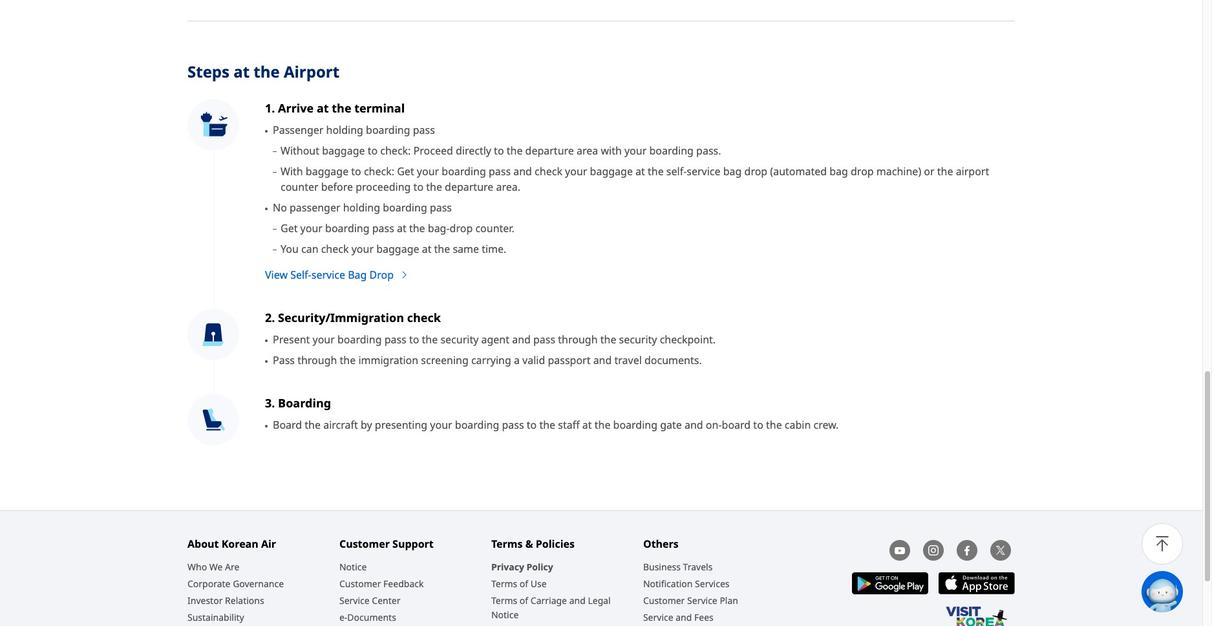 Task type: vqa. For each thing, say whether or not it's contained in the screenshot.
bottommost HOLDING
yes



Task type: locate. For each thing, give the bounding box(es) containing it.
without
[[281, 143, 320, 158]]

0 horizontal spatial service
[[340, 595, 370, 607]]

1 horizontal spatial service
[[687, 164, 721, 178]]

check: left proceed
[[381, 143, 411, 158]]

customer down notification
[[644, 595, 685, 607]]

the up area.
[[507, 143, 523, 158]]

to up immigration
[[409, 332, 419, 347]]

proceeding
[[356, 180, 411, 194]]

gate
[[661, 418, 682, 432]]

and inside the passenger holding boarding pass without baggage to check: proceed directly to the departure area with your boarding pass. with baggage to check: get your boarding pass and check your baggage at the self-service bag drop (automated bag drop machine) or the airport counter before proceeding to the departure area. no passenger holding boarding pass get your boarding pass at the bag-drop counter. you can check your baggage at the same time.
[[514, 164, 532, 178]]

e-documents link
[[340, 611, 396, 625]]

security up screening in the bottom of the page
[[441, 332, 479, 347]]

the right or
[[938, 164, 954, 178]]

0 horizontal spatial check
[[321, 242, 349, 256]]

pass up proceed
[[413, 123, 435, 137]]

business travels notification services customer service plan service and fees
[[644, 561, 739, 624]]

counter.
[[476, 221, 515, 235]]

get up proceeding
[[397, 164, 414, 178]]

1 horizontal spatial get
[[397, 164, 414, 178]]

airport
[[284, 61, 340, 82]]

to up proceeding
[[368, 143, 378, 158]]

terms left & at left bottom
[[492, 537, 523, 551]]

departure
[[526, 143, 574, 158], [445, 180, 494, 194]]

the down proceed
[[426, 180, 442, 194]]

area.
[[497, 180, 521, 194]]

your up can
[[301, 221, 323, 235]]

drop left machine)
[[851, 164, 874, 178]]

counter
[[281, 180, 319, 194]]

the up screening in the bottom of the page
[[422, 332, 438, 347]]

notice up the customer feedback link
[[340, 561, 367, 573]]

aircraft
[[324, 418, 358, 432]]

passport
[[548, 353, 591, 367]]

proceed
[[414, 143, 453, 158]]

privacy policy terms of use terms of carriage and legal notice
[[492, 561, 611, 621]]

service
[[687, 164, 721, 178], [312, 268, 345, 282]]

boarding
[[366, 123, 411, 137], [650, 143, 694, 158], [442, 164, 486, 178], [383, 200, 427, 215], [325, 221, 370, 235], [338, 332, 382, 347], [455, 418, 500, 432], [614, 418, 658, 432]]

2 of from the top
[[520, 595, 529, 607]]

0 horizontal spatial bag
[[724, 164, 742, 178]]

0 vertical spatial service
[[687, 164, 721, 178]]

1 vertical spatial customer
[[340, 578, 381, 590]]

pass up area.
[[489, 164, 511, 178]]

terms of use link
[[492, 577, 547, 591]]

sustainability
[[188, 611, 244, 624]]

1 vertical spatial through
[[298, 353, 337, 367]]

visit korea year 2023 to 2024 image
[[945, 606, 1010, 626]]

service
[[340, 595, 370, 607], [688, 595, 718, 607], [644, 611, 674, 624]]

presenting
[[375, 418, 428, 432]]

valid
[[523, 353, 546, 367]]

1 vertical spatial notice
[[492, 609, 519, 621]]

0 vertical spatial notice
[[340, 561, 367, 573]]

your up bag
[[352, 242, 374, 256]]

1 horizontal spatial departure
[[526, 143, 574, 158]]

bag right self-
[[724, 164, 742, 178]]

1 horizontal spatial through
[[559, 332, 598, 347]]

through up passport
[[559, 332, 598, 347]]

sustainability link
[[188, 611, 244, 625]]

present your boarding pass to the security agent and pass through the security checkpoint. pass through the immigration screening carrying a valid passport and travel documents.
[[273, 332, 716, 367]]

service left bag
[[312, 268, 345, 282]]

customer down notice link
[[340, 578, 381, 590]]

1 vertical spatial terms
[[492, 578, 518, 590]]

who
[[188, 561, 207, 573]]

(automated
[[771, 164, 827, 178]]

service down pass.
[[687, 164, 721, 178]]

drop
[[745, 164, 768, 178], [851, 164, 874, 178], [450, 221, 473, 235]]

the down boarding
[[305, 418, 321, 432]]

air
[[261, 537, 276, 551]]

terms down privacy
[[492, 578, 518, 590]]

service up fees
[[688, 595, 718, 607]]

boarding inside present your boarding pass to the security agent and pass through the security checkpoint. pass through the immigration screening carrying a valid passport and travel documents.
[[338, 332, 382, 347]]

documents
[[348, 611, 396, 624]]

bag-
[[428, 221, 450, 235]]

w
[[1206, 586, 1213, 598]]

with
[[601, 143, 622, 158]]

are
[[225, 561, 240, 573]]

pass up immigration
[[385, 332, 407, 347]]

departure left area
[[526, 143, 574, 158]]

your down security/immigration
[[313, 332, 335, 347]]

0 horizontal spatial drop
[[450, 221, 473, 235]]

carrying
[[472, 353, 512, 367]]

airport
[[957, 164, 990, 178]]

at left bag-
[[397, 221, 407, 235]]

self-
[[667, 164, 687, 178]]

drop left (automated
[[745, 164, 768, 178]]

of down terms of use link
[[520, 595, 529, 607]]

2 terms from the top
[[492, 578, 518, 590]]

and up area.
[[514, 164, 532, 178]]

pass up bag-
[[430, 200, 452, 215]]

0 vertical spatial check
[[535, 164, 563, 178]]

and inside "business travels notification services customer service plan service and fees"
[[676, 611, 692, 624]]

chat w link
[[1142, 571, 1213, 613]]

machine)
[[877, 164, 922, 178]]

at right arrive
[[317, 100, 329, 116]]

service up e-
[[340, 595, 370, 607]]

corporate governance link
[[188, 577, 284, 591]]

passenger
[[290, 200, 341, 215]]

1. arrive at the terminal
[[265, 100, 405, 116]]

and left on-
[[685, 418, 704, 432]]

passenger
[[273, 123, 324, 137]]

plan
[[720, 595, 739, 607]]

arrive
[[278, 100, 314, 116]]

get
[[397, 164, 414, 178], [281, 221, 298, 235]]

present
[[273, 332, 310, 347]]

or
[[925, 164, 935, 178]]

at left self-
[[636, 164, 646, 178]]

to right board
[[754, 418, 764, 432]]

and down customer service plan link
[[676, 611, 692, 624]]

1 horizontal spatial bag
[[830, 164, 849, 178]]

2 vertical spatial check
[[407, 310, 441, 325]]

check: up proceeding
[[364, 164, 395, 178]]

bag
[[348, 268, 367, 282]]

to right directly
[[494, 143, 504, 158]]

pass up valid
[[534, 332, 556, 347]]

notice down terms of use link
[[492, 609, 519, 621]]

1 vertical spatial service
[[312, 268, 345, 282]]

departure down directly
[[445, 180, 494, 194]]

notification
[[644, 578, 693, 590]]

security/immigration
[[278, 310, 404, 325]]

service down notification
[[644, 611, 674, 624]]

the left bag-
[[409, 221, 425, 235]]

0 vertical spatial holding
[[326, 123, 364, 137]]

your
[[625, 143, 647, 158], [417, 164, 439, 178], [565, 164, 588, 178], [301, 221, 323, 235], [352, 242, 374, 256], [313, 332, 335, 347], [430, 418, 453, 432]]

download on the app store image
[[939, 572, 1016, 594]]

terms down terms of use link
[[492, 595, 518, 607]]

customer up notice link
[[340, 537, 390, 551]]

at right staff
[[583, 418, 592, 432]]

2. security/immigration check
[[265, 310, 441, 325]]

1 terms from the top
[[492, 537, 523, 551]]

get up the you
[[281, 221, 298, 235]]

0 vertical spatial check:
[[381, 143, 411, 158]]

1 vertical spatial of
[[520, 595, 529, 607]]

and left legal
[[570, 595, 586, 607]]

e-
[[340, 611, 348, 624]]

2 horizontal spatial check
[[535, 164, 563, 178]]

you
[[281, 242, 299, 256]]

2 vertical spatial customer
[[644, 595, 685, 607]]

0 vertical spatial terms
[[492, 537, 523, 551]]

your right with
[[625, 143, 647, 158]]

through
[[559, 332, 598, 347], [298, 353, 337, 367]]

to right proceeding
[[414, 180, 424, 194]]

bag right (automated
[[830, 164, 849, 178]]

of left use
[[520, 578, 529, 590]]

0 horizontal spatial get
[[281, 221, 298, 235]]

terms of carriage and legal notice link
[[492, 594, 637, 623]]

drop up the same
[[450, 221, 473, 235]]

holding down proceeding
[[343, 200, 380, 215]]

and left travel
[[594, 353, 612, 367]]

through down present
[[298, 353, 337, 367]]

to up before
[[351, 164, 362, 178]]

pass
[[413, 123, 435, 137], [489, 164, 511, 178], [430, 200, 452, 215], [372, 221, 395, 235], [385, 332, 407, 347], [534, 332, 556, 347], [502, 418, 524, 432]]

3 terms from the top
[[492, 595, 518, 607]]

1 horizontal spatial security
[[619, 332, 658, 347]]

service center link
[[340, 594, 401, 608]]

we
[[209, 561, 223, 573]]

1 horizontal spatial notice
[[492, 609, 519, 621]]

to left staff
[[527, 418, 537, 432]]

governance
[[233, 578, 284, 590]]

holding down 1. arrive at the terminal
[[326, 123, 364, 137]]

0 horizontal spatial security
[[441, 332, 479, 347]]

checkpoint.
[[660, 332, 716, 347]]

0 vertical spatial of
[[520, 578, 529, 590]]

to
[[368, 143, 378, 158], [494, 143, 504, 158], [351, 164, 362, 178], [414, 180, 424, 194], [409, 332, 419, 347], [527, 418, 537, 432], [754, 418, 764, 432]]

policy
[[527, 561, 554, 573]]

1 vertical spatial get
[[281, 221, 298, 235]]

check:
[[381, 143, 411, 158], [364, 164, 395, 178]]

security up travel
[[619, 332, 658, 347]]

2 vertical spatial terms
[[492, 595, 518, 607]]

passenger holding boarding pass without baggage to check: proceed directly to the departure area with your boarding pass. with baggage to check: get your boarding pass and check your baggage at the self-service bag drop (automated bag drop machine) or the airport counter before proceeding to the departure area. no passenger holding boarding pass get your boarding pass at the bag-drop counter. you can check your baggage at the same time.
[[273, 123, 990, 256]]

1 of from the top
[[520, 578, 529, 590]]

0 horizontal spatial notice
[[340, 561, 367, 573]]

0 vertical spatial customer
[[340, 537, 390, 551]]

the
[[254, 61, 280, 82], [332, 100, 352, 116], [507, 143, 523, 158], [648, 164, 664, 178], [938, 164, 954, 178], [426, 180, 442, 194], [409, 221, 425, 235], [434, 242, 450, 256], [422, 332, 438, 347], [601, 332, 617, 347], [340, 353, 356, 367], [305, 418, 321, 432], [540, 418, 556, 432], [595, 418, 611, 432], [767, 418, 783, 432]]

1 vertical spatial departure
[[445, 180, 494, 194]]

the up travel
[[601, 332, 617, 347]]

your down proceed
[[417, 164, 439, 178]]

services
[[696, 578, 730, 590]]

1 security from the left
[[441, 332, 479, 347]]



Task type: describe. For each thing, give the bounding box(es) containing it.
terms & policies
[[492, 537, 575, 551]]

service and fees link
[[644, 611, 714, 625]]

no
[[273, 200, 287, 215]]

steps at the airport
[[188, 61, 340, 82]]

and inside 'privacy policy terms of use terms of carriage and legal notice'
[[570, 595, 586, 607]]

the left immigration
[[340, 353, 356, 367]]

pass
[[273, 353, 295, 367]]

privacy
[[492, 561, 525, 573]]

and up a on the left
[[512, 332, 531, 347]]

0 horizontal spatial departure
[[445, 180, 494, 194]]

area
[[577, 143, 599, 158]]

who we are link
[[188, 560, 240, 574]]

customer inside "business travels notification services customer service plan service and fees"
[[644, 595, 685, 607]]

the down bag-
[[434, 242, 450, 256]]

notice link
[[340, 560, 367, 574]]

board the aircraft by presenting your boarding pass to the staff at the boarding gate and on-board to the cabin crew.
[[273, 418, 839, 432]]

customer service plan link
[[644, 594, 739, 608]]

business
[[644, 561, 681, 573]]

1.
[[265, 100, 275, 116]]

0 vertical spatial get
[[397, 164, 414, 178]]

pass down proceeding
[[372, 221, 395, 235]]

korean
[[222, 537, 259, 551]]

view self-service bag drop link
[[265, 267, 410, 283]]

at down bag-
[[422, 242, 432, 256]]

to inside present your boarding pass to the security agent and pass through the security checkpoint. pass through the immigration screening carrying a valid passport and travel documents.
[[409, 332, 419, 347]]

2 security from the left
[[619, 332, 658, 347]]

the up 1.
[[254, 61, 280, 82]]

by
[[361, 418, 372, 432]]

business travels link
[[644, 560, 713, 574]]

1 vertical spatial check:
[[364, 164, 395, 178]]

legal
[[588, 595, 611, 607]]

before
[[321, 180, 353, 194]]

customer support
[[340, 537, 434, 551]]

who we are corporate governance investor relations sustainability
[[188, 561, 284, 624]]

3. boarding
[[265, 395, 331, 411]]

directly
[[456, 143, 492, 158]]

notice inside notice customer feedback service center e-documents
[[340, 561, 367, 573]]

view
[[265, 268, 288, 282]]

0 horizontal spatial through
[[298, 353, 337, 367]]

view self-service bag drop
[[265, 268, 397, 282]]

the left terminal
[[332, 100, 352, 116]]

service inside notice customer feedback service center e-documents
[[340, 595, 370, 607]]

1 horizontal spatial service
[[644, 611, 674, 624]]

steps
[[188, 61, 230, 82]]

notice customer feedback service center e-documents
[[340, 561, 424, 624]]

2 horizontal spatial service
[[688, 595, 718, 607]]

investor relations link
[[188, 594, 264, 608]]

2 bag from the left
[[830, 164, 849, 178]]

privacy policy link
[[492, 560, 554, 574]]

same
[[453, 242, 479, 256]]

time.
[[482, 242, 507, 256]]

crew.
[[814, 418, 839, 432]]

customer feedback link
[[340, 577, 424, 591]]

1 bag from the left
[[724, 164, 742, 178]]

use
[[531, 578, 547, 590]]

on-
[[706, 418, 722, 432]]

2 horizontal spatial drop
[[851, 164, 874, 178]]

screening
[[421, 353, 469, 367]]

documents.
[[645, 353, 702, 367]]

pass.
[[697, 143, 722, 158]]

1 vertical spatial holding
[[343, 200, 380, 215]]

travels
[[684, 561, 713, 573]]

the left self-
[[648, 164, 664, 178]]

terminal
[[355, 100, 405, 116]]

notice inside 'privacy policy terms of use terms of carriage and legal notice'
[[492, 609, 519, 621]]

policies
[[536, 537, 575, 551]]

agent
[[482, 332, 510, 347]]

center
[[372, 595, 401, 607]]

chat
[[1184, 586, 1204, 598]]

at right "steps"
[[234, 61, 250, 82]]

drop
[[370, 268, 394, 282]]

boarding
[[278, 395, 331, 411]]

investor
[[188, 595, 223, 607]]

cabin
[[785, 418, 811, 432]]

staff
[[558, 418, 580, 432]]

the left staff
[[540, 418, 556, 432]]

board
[[722, 418, 751, 432]]

1 horizontal spatial check
[[407, 310, 441, 325]]

0 horizontal spatial service
[[312, 268, 345, 282]]

get it on google play image
[[853, 572, 929, 594]]

feedback
[[384, 578, 424, 590]]

support
[[393, 537, 434, 551]]

service inside the passenger holding boarding pass without baggage to check: proceed directly to the departure area with your boarding pass. with baggage to check: get your boarding pass and check your baggage at the self-service bag drop (automated bag drop machine) or the airport counter before proceeding to the departure area. no passenger holding boarding pass get your boarding pass at the bag-drop counter. you can check your baggage at the same time.
[[687, 164, 721, 178]]

the right staff
[[595, 418, 611, 432]]

chat w
[[1184, 586, 1213, 598]]

0 vertical spatial through
[[559, 332, 598, 347]]

can
[[301, 242, 319, 256]]

0 vertical spatial departure
[[526, 143, 574, 158]]

2.
[[265, 310, 275, 325]]

your down area
[[565, 164, 588, 178]]

board
[[273, 418, 302, 432]]

your right presenting
[[430, 418, 453, 432]]

about korean air
[[188, 537, 276, 551]]

customer inside notice customer feedback service center e-documents
[[340, 578, 381, 590]]

a
[[514, 353, 520, 367]]

travel
[[615, 353, 642, 367]]

immigration
[[359, 353, 419, 367]]

relations
[[225, 595, 264, 607]]

1 horizontal spatial drop
[[745, 164, 768, 178]]

notification services link
[[644, 577, 730, 591]]

pass left staff
[[502, 418, 524, 432]]

corporate
[[188, 578, 231, 590]]

your inside present your boarding pass to the security agent and pass through the security checkpoint. pass through the immigration screening carrying a valid passport and travel documents.
[[313, 332, 335, 347]]

1 vertical spatial check
[[321, 242, 349, 256]]

the left cabin
[[767, 418, 783, 432]]



